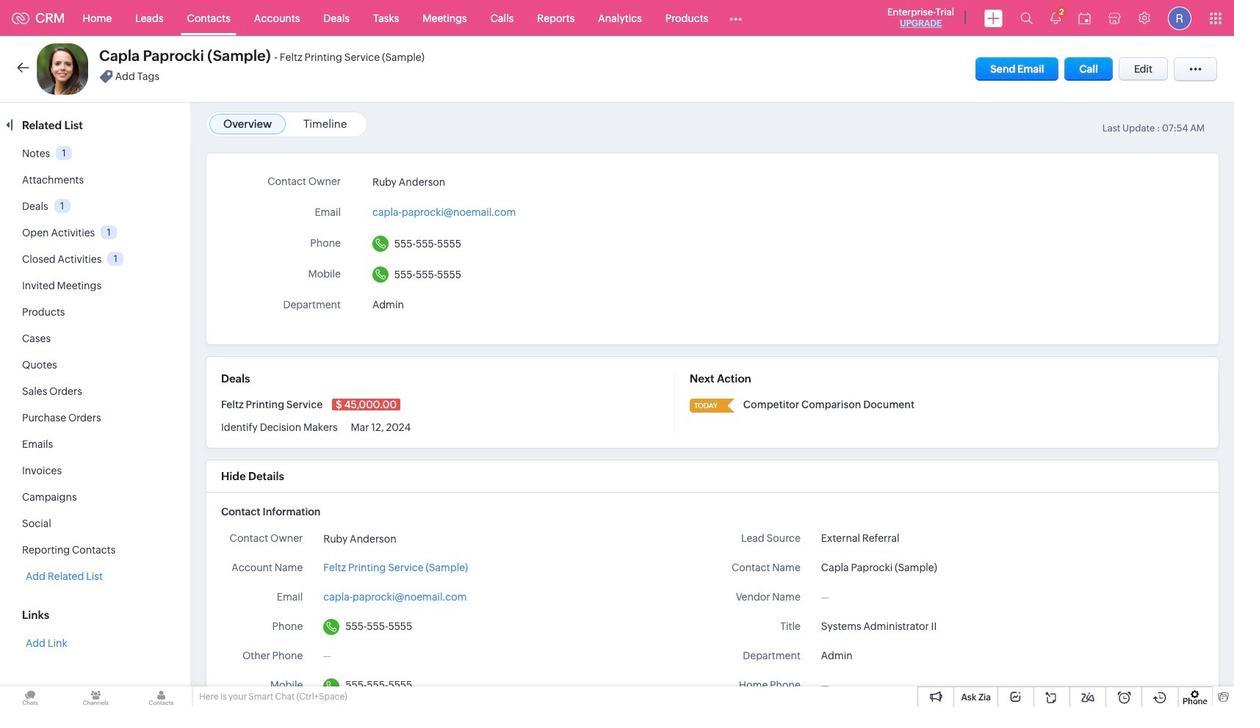 Task type: locate. For each thing, give the bounding box(es) containing it.
search image
[[1020, 12, 1033, 24]]

contacts image
[[131, 687, 191, 708]]

search element
[[1012, 0, 1042, 36]]

Other Modules field
[[720, 6, 752, 30]]

profile element
[[1159, 0, 1200, 36]]



Task type: vqa. For each thing, say whether or not it's contained in the screenshot.
Profile element
yes



Task type: describe. For each thing, give the bounding box(es) containing it.
create menu image
[[984, 9, 1003, 27]]

chats image
[[0, 687, 60, 708]]

signals element
[[1042, 0, 1070, 36]]

logo image
[[12, 12, 29, 24]]

calendar image
[[1079, 12, 1091, 24]]

profile image
[[1168, 6, 1192, 30]]

create menu element
[[976, 0, 1012, 36]]

channels image
[[66, 687, 126, 708]]



